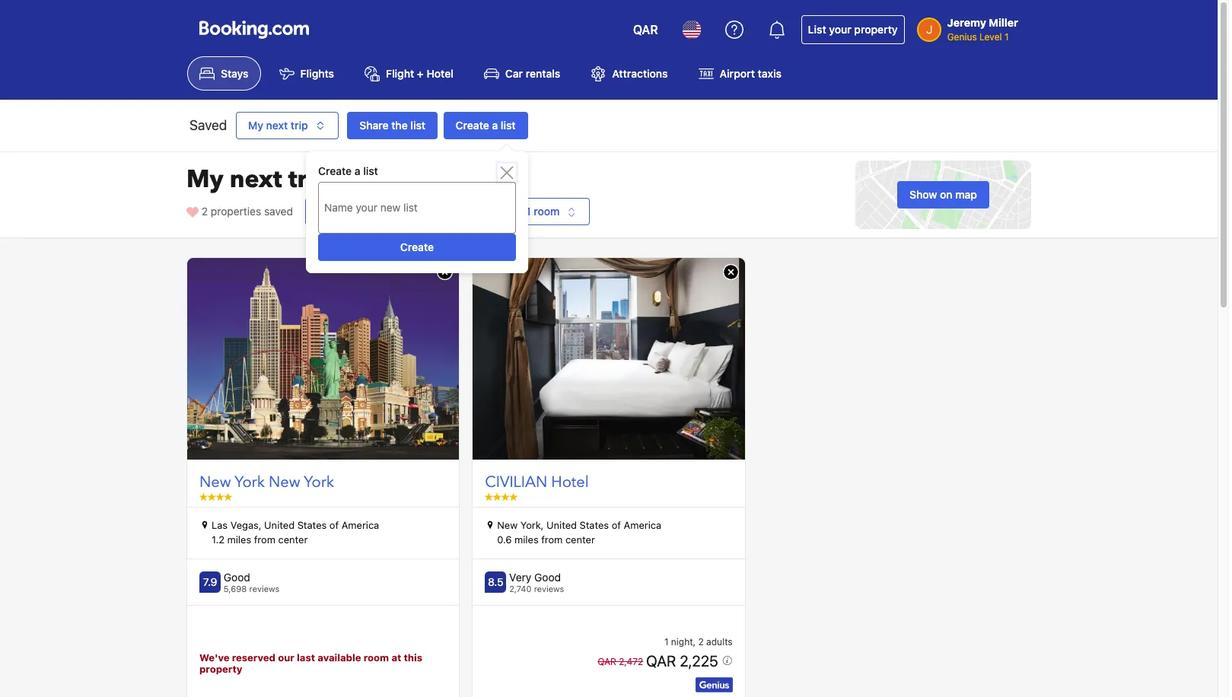 Task type: describe. For each thing, give the bounding box(es) containing it.
stays link
[[187, 56, 261, 91]]

0 horizontal spatial my
[[187, 163, 224, 197]]

civilian hotel
[[485, 472, 589, 493]]

my next trip inside button
[[248, 119, 308, 132]]

from  5,698 reviews element
[[224, 584, 280, 594]]

list your property
[[808, 23, 898, 36]]

center for york
[[278, 534, 308, 546]]

close image
[[498, 164, 516, 182]]

airport
[[720, 67, 755, 80]]

we've reserved our last available room at this property
[[199, 652, 423, 676]]

center for hotel
[[566, 534, 595, 546]]

trip inside button
[[291, 119, 308, 132]]

0 horizontal spatial hotel
[[427, 67, 454, 80]]

1.2
[[212, 534, 225, 546]]

4 stars image
[[199, 493, 232, 501]]

car
[[506, 67, 523, 80]]

our
[[278, 652, 295, 664]]

1 vertical spatial next
[[230, 163, 282, 197]]

very
[[509, 571, 532, 584]]

rentals
[[526, 67, 561, 80]]

2 york from the left
[[304, 472, 334, 493]]

the
[[392, 119, 408, 132]]

share
[[360, 119, 389, 132]]

we've
[[199, 652, 230, 664]]

a inside button
[[492, 119, 498, 132]]

2 dec from the left
[[383, 205, 403, 218]]

0 vertical spatial room
[[534, 205, 560, 218]]

·
[[520, 205, 523, 218]]

miles for civilian
[[515, 534, 539, 546]]

america for new york new york
[[342, 519, 379, 531]]

property inside we've reserved our last available room at this property
[[199, 664, 243, 676]]

0.6 miles from center
[[497, 534, 595, 546]]

7.9 good 5,698 reviews
[[203, 571, 280, 594]]

scored  7.9 element
[[199, 572, 221, 593]]

7.9
[[203, 576, 217, 589]]

1 horizontal spatial property
[[855, 23, 898, 36]]

york,
[[521, 519, 544, 531]]

0 horizontal spatial a
[[355, 164, 361, 177]]

good inside 7.9 good 5,698 reviews
[[224, 571, 250, 584]]

2 left adults
[[476, 205, 482, 218]]

qar 2,225
[[646, 652, 722, 670]]

flights
[[300, 67, 334, 80]]

list for create a list button
[[501, 119, 516, 132]]

1 night, 2 adults
[[665, 636, 733, 648]]

of for civilian hotel
[[612, 519, 621, 531]]

las vegas, united states of america
[[212, 519, 379, 531]]

2 right night,
[[699, 636, 704, 648]]

your
[[829, 23, 852, 36]]

5,698
[[224, 584, 247, 594]]

from for york
[[254, 534, 276, 546]]

1 vertical spatial create a list
[[318, 164, 378, 177]]

create button
[[318, 234, 516, 261]]

qar
[[633, 23, 658, 37]]

vegas,
[[230, 519, 262, 531]]

jeremy miller genius level 1
[[948, 16, 1019, 43]]

list for share the list button
[[411, 119, 426, 132]]

civilian hotel link
[[485, 472, 733, 493]]

my next trip button
[[236, 112, 339, 140]]

2,740
[[509, 584, 532, 594]]

miles for new
[[227, 534, 251, 546]]

qar button
[[624, 11, 668, 48]]

1 york from the left
[[235, 472, 265, 493]]

from for hotel
[[542, 534, 563, 546]]

airport taxis
[[720, 67, 782, 80]]

2 properties saved
[[202, 205, 293, 218]]

jeremy
[[948, 16, 987, 29]]

flight + hotel link
[[353, 56, 466, 91]]

1 dec - 2 dec
[[336, 205, 403, 218]]

1 dec from the left
[[344, 205, 363, 218]]

show on map
[[910, 188, 978, 201]]

8.5
[[488, 576, 504, 589]]

miller
[[989, 16, 1019, 29]]

1 horizontal spatial new
[[269, 472, 301, 493]]

1.2 miles from center
[[212, 534, 308, 546]]

car rentals link
[[472, 56, 573, 91]]

create a list inside button
[[456, 119, 516, 132]]

-
[[366, 205, 371, 218]]

map
[[956, 188, 978, 201]]

at
[[392, 652, 402, 664]]

states for new york new york
[[297, 519, 327, 531]]

from  2,740 reviews element
[[509, 584, 564, 594]]

1 horizontal spatial create
[[400, 241, 434, 254]]

Create a list text field
[[318, 194, 516, 222]]

1 vertical spatial my next trip
[[187, 163, 330, 197]]



Task type: vqa. For each thing, say whether or not it's contained in the screenshot.
the from inside the 'Worthing 49 Miles from London'
no



Task type: locate. For each thing, give the bounding box(es) containing it.
2 right the -
[[374, 205, 380, 218]]

1 good from the left
[[224, 571, 250, 584]]

1 horizontal spatial my
[[248, 119, 263, 132]]

2 good from the left
[[535, 571, 561, 584]]

rated element down 0.6 miles from center
[[509, 571, 564, 585]]

york up vegas,
[[235, 472, 265, 493]]

0 vertical spatial my next trip
[[248, 119, 308, 132]]

new for new york, united states of america
[[497, 519, 518, 531]]

2 america from the left
[[624, 519, 662, 531]]

hotel right +
[[427, 67, 454, 80]]

las
[[212, 519, 228, 531]]

list inside button
[[501, 119, 516, 132]]

1 miles from the left
[[227, 534, 251, 546]]

0 horizontal spatial from
[[254, 534, 276, 546]]

create down the create a list text field
[[400, 241, 434, 254]]

0 horizontal spatial rated element
[[224, 571, 280, 585]]

america down civilian hotel link
[[624, 519, 662, 531]]

room inside we've reserved our last available room at this property
[[364, 652, 389, 664]]

list inside button
[[411, 119, 426, 132]]

create a list up the -
[[318, 164, 378, 177]]

list up close "image"
[[501, 119, 516, 132]]

civilian
[[485, 472, 548, 493]]

room left at
[[364, 652, 389, 664]]

york up las vegas, united states of america
[[304, 472, 334, 493]]

new up 4 stars image
[[199, 472, 231, 493]]

1 united from the left
[[264, 519, 295, 531]]

0 horizontal spatial america
[[342, 519, 379, 531]]

flights link
[[267, 56, 346, 91]]

property
[[855, 23, 898, 36], [199, 664, 243, 676]]

good
[[224, 571, 250, 584], [535, 571, 561, 584]]

from down york,
[[542, 534, 563, 546]]

room right ·
[[534, 205, 560, 218]]

new
[[199, 472, 231, 493], [269, 472, 301, 493], [497, 519, 518, 531]]

adults
[[707, 636, 733, 648]]

trip down flights link
[[291, 119, 308, 132]]

property left our
[[199, 664, 243, 676]]

show
[[910, 188, 938, 201]]

car rentals
[[506, 67, 561, 80]]

properties
[[211, 205, 261, 218]]

available
[[318, 652, 361, 664]]

list your property link
[[802, 15, 905, 44]]

1 left the -
[[336, 205, 341, 218]]

1 vertical spatial trip
[[288, 163, 330, 197]]

next down flights link
[[266, 119, 288, 132]]

center down new york, united states of america
[[566, 534, 595, 546]]

1 horizontal spatial of
[[612, 519, 621, 531]]

1 horizontal spatial room
[[534, 205, 560, 218]]

new for new york new york
[[199, 472, 231, 493]]

my next trip
[[248, 119, 308, 132], [187, 163, 330, 197]]

2 from from the left
[[542, 534, 563, 546]]

0 vertical spatial a
[[492, 119, 498, 132]]

miles down york,
[[515, 534, 539, 546]]

2 horizontal spatial list
[[501, 119, 516, 132]]

good right very
[[535, 571, 561, 584]]

1 america from the left
[[342, 519, 379, 531]]

2 adults                                           · 1 room
[[476, 205, 560, 218]]

1 reviews from the left
[[249, 584, 280, 594]]

new up 0.6 on the bottom of page
[[497, 519, 518, 531]]

property right the your
[[855, 23, 898, 36]]

1 horizontal spatial states
[[580, 519, 609, 531]]

rated element for york
[[224, 571, 280, 585]]

new up las vegas, united states of america
[[269, 472, 301, 493]]

booking.com online hotel reservations image
[[199, 21, 309, 39]]

united up 0.6 miles from center
[[547, 519, 577, 531]]

attractions link
[[579, 56, 680, 91]]

next
[[266, 119, 288, 132], [230, 163, 282, 197]]

good right 7.9
[[224, 571, 250, 584]]

2 horizontal spatial new
[[497, 519, 518, 531]]

1 horizontal spatial york
[[304, 472, 334, 493]]

york
[[235, 472, 265, 493], [304, 472, 334, 493]]

miles down vegas,
[[227, 534, 251, 546]]

0 horizontal spatial good
[[224, 571, 250, 584]]

create a list
[[456, 119, 516, 132], [318, 164, 378, 177]]

list
[[808, 23, 827, 36]]

from
[[254, 534, 276, 546], [542, 534, 563, 546]]

1 horizontal spatial rated element
[[509, 571, 564, 585]]

0 horizontal spatial reviews
[[249, 584, 280, 594]]

america for civilian hotel
[[624, 519, 662, 531]]

0 horizontal spatial united
[[264, 519, 295, 531]]

of down civilian hotel link
[[612, 519, 621, 531]]

create up 1 dec - 2 dec
[[318, 164, 352, 177]]

flight + hotel
[[386, 67, 454, 80]]

share the list button
[[347, 112, 438, 140]]

my up 'properties'
[[187, 163, 224, 197]]

1 vertical spatial my
[[187, 163, 224, 197]]

reviews right 5,698
[[249, 584, 280, 594]]

create a list up close "image"
[[456, 119, 516, 132]]

0 horizontal spatial create a list
[[318, 164, 378, 177]]

2 reviews from the left
[[534, 584, 564, 594]]

1 vertical spatial room
[[364, 652, 389, 664]]

0 vertical spatial trip
[[291, 119, 308, 132]]

1 left night,
[[665, 636, 669, 648]]

this
[[404, 652, 423, 664]]

my right saved
[[248, 119, 263, 132]]

1 vertical spatial property
[[199, 664, 243, 676]]

1 from from the left
[[254, 534, 276, 546]]

of
[[330, 519, 339, 531], [612, 519, 621, 531]]

0 vertical spatial create
[[456, 119, 489, 132]]

night,
[[671, 636, 696, 648]]

rated element down 1.2 miles from center
[[224, 571, 280, 585]]

0 horizontal spatial dec
[[344, 205, 363, 218]]

1 vertical spatial hotel
[[551, 472, 589, 493]]

0 horizontal spatial miles
[[227, 534, 251, 546]]

dec
[[344, 205, 363, 218], [383, 205, 403, 218]]

attractions
[[612, 67, 668, 80]]

my
[[248, 119, 263, 132], [187, 163, 224, 197]]

rated element
[[224, 571, 280, 585], [509, 571, 564, 585]]

rated element for hotel
[[509, 571, 564, 585]]

2 rated element from the left
[[509, 571, 564, 585]]

0 vertical spatial my
[[248, 119, 263, 132]]

reviews inside 7.9 good 5,698 reviews
[[249, 584, 280, 594]]

flight
[[386, 67, 414, 80]]

states for civilian hotel
[[580, 519, 609, 531]]

1 horizontal spatial from
[[542, 534, 563, 546]]

my next trip up 2 properties saved in the top left of the page
[[187, 163, 330, 197]]

miles
[[227, 534, 251, 546], [515, 534, 539, 546]]

reviews
[[249, 584, 280, 594], [534, 584, 564, 594]]

0 horizontal spatial new
[[199, 472, 231, 493]]

1 of from the left
[[330, 519, 339, 531]]

airport taxis link
[[686, 56, 794, 91]]

+
[[417, 67, 424, 80]]

last
[[297, 652, 315, 664]]

united up 1.2 miles from center
[[264, 519, 295, 531]]

1 down miller
[[1005, 31, 1009, 43]]

taxis
[[758, 67, 782, 80]]

0 vertical spatial create a list
[[456, 119, 516, 132]]

create down car rentals link
[[456, 119, 489, 132]]

united for hotel
[[547, 519, 577, 531]]

america
[[342, 519, 379, 531], [624, 519, 662, 531]]

0 horizontal spatial list
[[363, 164, 378, 177]]

center
[[278, 534, 308, 546], [566, 534, 595, 546]]

new york new york
[[199, 472, 334, 493]]

my inside button
[[248, 119, 263, 132]]

trip up the "saved" in the left top of the page
[[288, 163, 330, 197]]

0 vertical spatial next
[[266, 119, 288, 132]]

states
[[297, 519, 327, 531], [580, 519, 609, 531]]

1 vertical spatial a
[[355, 164, 361, 177]]

reviews right 2,740
[[534, 584, 564, 594]]

2
[[202, 205, 208, 218], [374, 205, 380, 218], [476, 205, 482, 218], [699, 636, 704, 648]]

stays
[[221, 67, 249, 80]]

a up close "image"
[[492, 119, 498, 132]]

states down "new york new york" link
[[297, 519, 327, 531]]

united for york
[[264, 519, 295, 531]]

america down "new york new york" link
[[342, 519, 379, 531]]

1 horizontal spatial a
[[492, 119, 498, 132]]

0 horizontal spatial create
[[318, 164, 352, 177]]

1 inside the jeremy miller genius level 1
[[1005, 31, 1009, 43]]

list up 1 dec - 2 dec
[[363, 164, 378, 177]]

rated element containing very good
[[509, 571, 564, 585]]

saved
[[190, 118, 227, 134]]

8.5 very good 2,740 reviews
[[488, 571, 564, 594]]

0 vertical spatial hotel
[[427, 67, 454, 80]]

2 horizontal spatial create
[[456, 119, 489, 132]]

hotel
[[427, 67, 454, 80], [551, 472, 589, 493]]

1 horizontal spatial center
[[566, 534, 595, 546]]

list right 'the'
[[411, 119, 426, 132]]

my next trip down flights link
[[248, 119, 308, 132]]

hotel up new york, united states of america
[[551, 472, 589, 493]]

level
[[980, 31, 1002, 43]]

a
[[492, 119, 498, 132], [355, 164, 361, 177]]

a up 1 dec - 2 dec
[[355, 164, 361, 177]]

new york, united states of america
[[497, 519, 662, 531]]

0 horizontal spatial room
[[364, 652, 389, 664]]

rated element containing good
[[224, 571, 280, 585]]

1 horizontal spatial united
[[547, 519, 577, 531]]

1 horizontal spatial america
[[624, 519, 662, 531]]

saved
[[264, 205, 293, 218]]

adults
[[485, 205, 517, 218]]

4 stars image
[[485, 493, 518, 501]]

0 vertical spatial property
[[855, 23, 898, 36]]

1 center from the left
[[278, 534, 308, 546]]

of for new york new york
[[330, 519, 339, 531]]

1 horizontal spatial reviews
[[534, 584, 564, 594]]

1 horizontal spatial list
[[411, 119, 426, 132]]

2 center from the left
[[566, 534, 595, 546]]

2 miles from the left
[[515, 534, 539, 546]]

0 horizontal spatial states
[[297, 519, 327, 531]]

list
[[411, 119, 426, 132], [501, 119, 516, 132], [363, 164, 378, 177]]

1 horizontal spatial create a list
[[456, 119, 516, 132]]

0 horizontal spatial of
[[330, 519, 339, 531]]

0 horizontal spatial york
[[235, 472, 265, 493]]

dec left the -
[[344, 205, 363, 218]]

2 of from the left
[[612, 519, 621, 531]]

1 horizontal spatial dec
[[383, 205, 403, 218]]

2 united from the left
[[547, 519, 577, 531]]

new york new york link
[[199, 472, 447, 493]]

reserved
[[232, 652, 276, 664]]

qar 2,472
[[598, 656, 644, 667]]

trip
[[291, 119, 308, 132], [288, 163, 330, 197]]

create a list button
[[444, 112, 528, 140]]

show on map button
[[898, 181, 990, 209]]

1 horizontal spatial miles
[[515, 534, 539, 546]]

center down las vegas, united states of america
[[278, 534, 308, 546]]

next inside button
[[266, 119, 288, 132]]

0 horizontal spatial property
[[199, 664, 243, 676]]

on
[[940, 188, 953, 201]]

next up 2 properties saved in the top left of the page
[[230, 163, 282, 197]]

share the list
[[360, 119, 426, 132]]

0.6
[[497, 534, 512, 546]]

2 states from the left
[[580, 519, 609, 531]]

scored  8.5 element
[[485, 572, 507, 593]]

dec right the -
[[383, 205, 403, 218]]

0 horizontal spatial center
[[278, 534, 308, 546]]

2 left 'properties'
[[202, 205, 208, 218]]

of down "new york new york" link
[[330, 519, 339, 531]]

1 horizontal spatial hotel
[[551, 472, 589, 493]]

1 right ·
[[526, 205, 531, 218]]

good inside 8.5 very good 2,740 reviews
[[535, 571, 561, 584]]

2 vertical spatial create
[[400, 241, 434, 254]]

united
[[264, 519, 295, 531], [547, 519, 577, 531]]

1 states from the left
[[297, 519, 327, 531]]

genius
[[948, 31, 977, 43]]

reviews inside 8.5 very good 2,740 reviews
[[534, 584, 564, 594]]

1
[[1005, 31, 1009, 43], [336, 205, 341, 218], [526, 205, 531, 218], [665, 636, 669, 648]]

1 rated element from the left
[[224, 571, 280, 585]]

from down vegas,
[[254, 534, 276, 546]]

1 horizontal spatial good
[[535, 571, 561, 584]]

states down civilian hotel link
[[580, 519, 609, 531]]

1 vertical spatial create
[[318, 164, 352, 177]]



